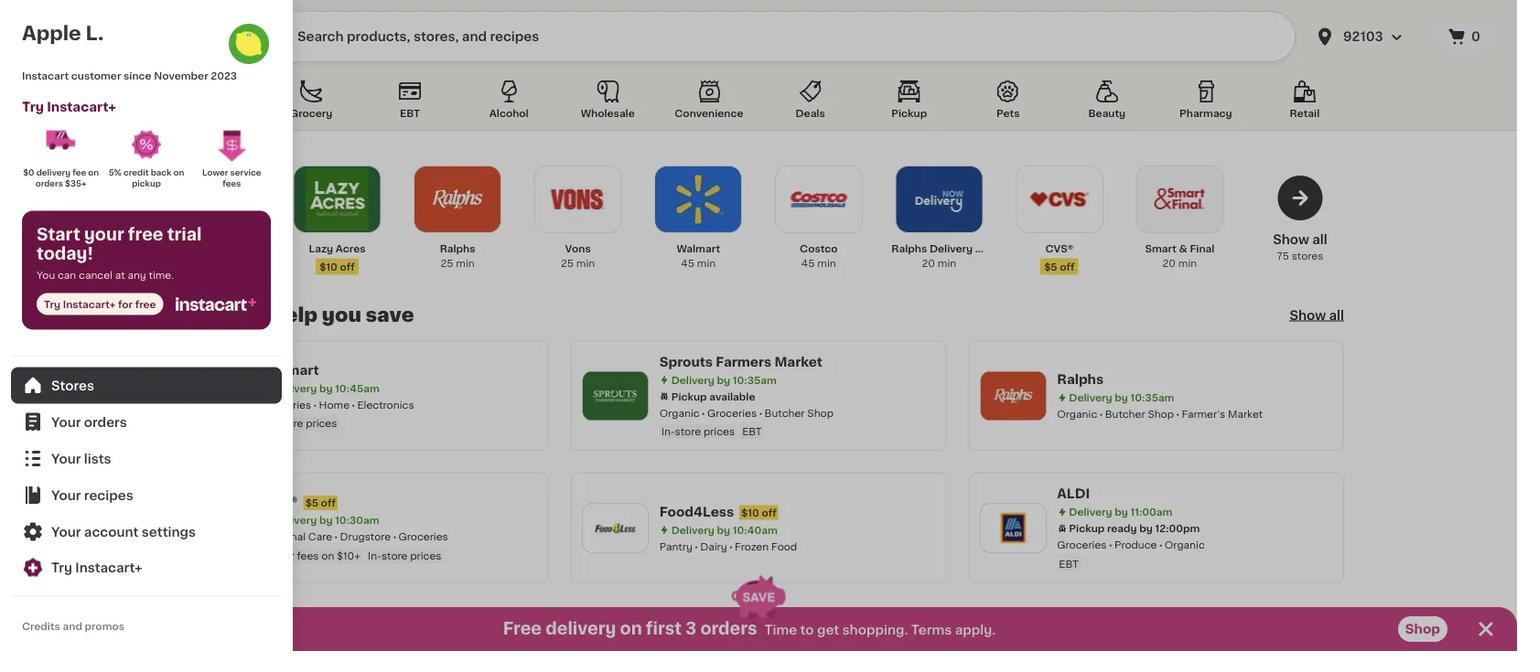 Task type: locate. For each thing, give the bounding box(es) containing it.
0 horizontal spatial $10
[[320, 262, 338, 272]]

organic inside organic groceries butcher shop in-store prices ebt
[[660, 408, 700, 418]]

0 horizontal spatial delivery
[[36, 168, 70, 177]]

promos
[[85, 622, 125, 632]]

1 horizontal spatial delivery by 10:35am
[[1069, 393, 1175, 403]]

your left the lists at the bottom
[[51, 453, 81, 465]]

stores up your orders
[[51, 379, 94, 392]]

1 vertical spatial try
[[44, 299, 60, 309]]

1 vertical spatial $10
[[742, 508, 760, 518]]

farmers
[[213, 244, 255, 254], [716, 356, 772, 368]]

organic
[[660, 408, 700, 418], [1058, 409, 1098, 419], [1165, 541, 1205, 551]]

stores for stores to help you save
[[173, 306, 242, 325]]

try
[[22, 100, 44, 113], [44, 299, 60, 309], [51, 562, 72, 574]]

stores for stores
[[51, 379, 94, 392]]

0 vertical spatial pickup
[[892, 108, 927, 119]]

available
[[710, 392, 756, 402]]

$10 down lazy
[[320, 262, 338, 272]]

show for show all 75 stores
[[1273, 233, 1310, 246]]

walmart inside "walmart delivery by 10:45am groceries home electronics in-store prices"
[[262, 364, 319, 377]]

1 vertical spatial free
[[135, 299, 156, 309]]

by up "care"
[[319, 516, 333, 526]]

try instacart+ down the account at bottom
[[51, 562, 142, 574]]

cancel
[[79, 270, 113, 280]]

try instacart+
[[22, 100, 116, 113], [51, 562, 142, 574]]

butcher inside organic groceries butcher shop in-store prices ebt
[[765, 408, 805, 418]]

delivery down food4less
[[672, 525, 715, 535]]

1 min from the left
[[456, 259, 475, 269]]

cvs® inside cvs® $5 off delivery by 10:30am personal care drugstore groceries lower fees on $10+ in-store prices
[[262, 496, 298, 509]]

ralphs delivery now 20 min
[[892, 244, 999, 269]]

instacart+ down the account at bottom
[[75, 562, 142, 574]]

instacart+ down cancel
[[63, 299, 116, 309]]

25 inside vons 25 min
[[561, 259, 574, 269]]

recipes
[[84, 489, 133, 502]]

market right farmer's
[[1228, 409, 1263, 419]]

your down your recipes
[[51, 526, 81, 539]]

0 horizontal spatial ebt
[[400, 108, 420, 119]]

cvs® up personal
[[262, 496, 298, 509]]

1 vertical spatial $5
[[305, 498, 319, 508]]

your up the your lists on the left of the page
[[51, 416, 81, 429]]

show down stores
[[1290, 309, 1326, 322]]

0 horizontal spatial market
[[258, 244, 294, 254]]

on right back
[[174, 168, 184, 177]]

1 horizontal spatial $10
[[742, 508, 760, 518]]

1 horizontal spatial 20
[[1163, 259, 1176, 269]]

min inside vons 25 min
[[577, 259, 595, 269]]

1 horizontal spatial 45
[[802, 259, 815, 269]]

and
[[63, 622, 82, 632]]

by up home
[[319, 384, 333, 394]]

2 horizontal spatial organic
[[1165, 541, 1205, 551]]

2 horizontal spatial store
[[675, 427, 701, 437]]

1 45 from the left
[[681, 259, 695, 269]]

10:45am
[[335, 384, 380, 394]]

prices down home
[[306, 419, 337, 429]]

0 horizontal spatial prices
[[306, 419, 337, 429]]

$10 inside the lazy acres $10 off
[[320, 262, 338, 272]]

in- inside "walmart delivery by 10:45am groceries home electronics in-store prices"
[[264, 419, 277, 429]]

sprouts
[[169, 244, 210, 254], [660, 356, 713, 368]]

get
[[817, 624, 840, 637]]

1 horizontal spatial all
[[1330, 309, 1345, 322]]

10:35am up organic butcher shop farmer's market
[[1131, 393, 1175, 403]]

$5 for cvs® $5 off
[[1045, 262, 1058, 272]]

lower inside cvs® $5 off delivery by 10:30am personal care drugstore groceries lower fees on $10+ in-store prices
[[264, 551, 294, 561]]

$5 for cvs® $5 off delivery by 10:30am personal care drugstore groceries lower fees on $10+ in-store prices
[[305, 498, 319, 508]]

stores inside tab panel
[[173, 306, 242, 325]]

delivery inside cvs® $5 off delivery by 10:30am personal care drugstore groceries lower fees on $10+ in-store prices
[[274, 516, 317, 526]]

1 vertical spatial sprouts
[[660, 356, 713, 368]]

show inside show all 75 stores
[[1273, 233, 1310, 246]]

20 inside smart & final 20 min
[[1163, 259, 1176, 269]]

free
[[503, 622, 542, 638]]

0 horizontal spatial pickup
[[672, 392, 707, 402]]

try instacart+ down instacart
[[22, 100, 116, 113]]

1 horizontal spatial 10:35am
[[1131, 393, 1175, 403]]

1 vertical spatial to
[[801, 624, 814, 637]]

10:35am up available
[[733, 375, 777, 385]]

today!
[[37, 246, 93, 262]]

delivery
[[930, 244, 973, 254], [672, 375, 715, 385], [274, 384, 317, 394], [1069, 393, 1113, 403], [1069, 508, 1113, 518], [274, 516, 317, 526], [672, 525, 715, 535]]

0 horizontal spatial all
[[1313, 233, 1328, 246]]

0 vertical spatial market
[[258, 244, 294, 254]]

by up organic butcher shop farmer's market
[[1115, 393, 1128, 403]]

to inside stores to help you save tab panel
[[246, 306, 268, 325]]

show
[[1273, 233, 1310, 246], [1290, 309, 1326, 322]]

20 inside ralphs delivery now 20 min
[[922, 259, 935, 269]]

store
[[277, 419, 303, 429], [675, 427, 701, 437], [382, 551, 408, 561]]

since
[[124, 70, 152, 81]]

0 horizontal spatial sprouts
[[169, 244, 210, 254]]

0 horizontal spatial shop
[[808, 408, 834, 418]]

delivery by 10:35am up available
[[672, 375, 777, 385]]

2 horizontal spatial in-
[[661, 427, 675, 437]]

on inside $0 delivery fee on orders $35+
[[88, 168, 99, 177]]

1 vertical spatial try instacart+
[[51, 562, 142, 574]]

to left help
[[246, 306, 268, 325]]

min inside ralphs 25 min
[[456, 259, 475, 269]]

0 horizontal spatial butcher
[[765, 408, 805, 418]]

by inside "walmart delivery by 10:45am groceries home electronics in-store prices"
[[319, 384, 333, 394]]

$10+
[[337, 551, 361, 561]]

all inside show all 75 stores
[[1313, 233, 1328, 246]]

delivery left now
[[930, 244, 973, 254]]

market up organic groceries butcher shop in-store prices ebt on the bottom of page
[[775, 356, 823, 368]]

groceries inside "walmart delivery by 10:45am groceries home electronics in-store prices"
[[262, 400, 311, 410]]

off inside cvs® $5 off
[[1060, 262, 1075, 272]]

try down the "you" at top
[[44, 299, 60, 309]]

0 horizontal spatial ralphs
[[440, 244, 476, 254]]

organic for organic groceries butcher shop in-store prices ebt
[[660, 408, 700, 418]]

off inside "food4less $10 off"
[[762, 508, 777, 518]]

2023
[[211, 70, 237, 81]]

customer
[[71, 70, 121, 81]]

75
[[1277, 251, 1290, 261]]

farmers up instacart plus 'image'
[[213, 244, 255, 254]]

0 horizontal spatial delivery by 10:35am
[[672, 375, 777, 385]]

shop inside organic groceries butcher shop in-store prices ebt
[[808, 408, 834, 418]]

orders left $35+ at the left
[[35, 179, 63, 188]]

1 vertical spatial show
[[1290, 309, 1326, 322]]

show inside show all popup button
[[1290, 309, 1326, 322]]

0 vertical spatial to
[[246, 306, 268, 325]]

1 horizontal spatial store
[[382, 551, 408, 561]]

ralphs for ralphs 25 min
[[440, 244, 476, 254]]

beauty button
[[1068, 77, 1147, 130]]

1 vertical spatial fees
[[297, 551, 319, 561]]

min inside costco 45 min
[[818, 259, 836, 269]]

sprouts down trial
[[169, 244, 210, 254]]

45 inside walmart 45 min
[[681, 259, 695, 269]]

pickup for sprouts farmers market
[[672, 392, 707, 402]]

delivery for fee
[[36, 168, 70, 177]]

on
[[88, 168, 99, 177], [174, 168, 184, 177], [322, 551, 334, 561], [620, 622, 642, 638]]

0 horizontal spatial store
[[277, 419, 303, 429]]

0 horizontal spatial organic
[[660, 408, 700, 418]]

min for vons 25 min
[[577, 259, 595, 269]]

shop button
[[1398, 617, 1448, 643]]

2 vertical spatial market
[[1228, 409, 1263, 419]]

pickup for aldi
[[1069, 524, 1105, 534]]

1 your from the top
[[51, 416, 81, 429]]

2 25 from the left
[[561, 259, 574, 269]]

2 horizontal spatial pickup
[[1069, 524, 1105, 534]]

12:00pm
[[1156, 524, 1200, 534]]

4 min from the left
[[818, 259, 836, 269]]

all inside popup button
[[1330, 309, 1345, 322]]

0 vertical spatial stores
[[173, 306, 242, 325]]

market left lazy
[[258, 244, 294, 254]]

your lists link
[[11, 441, 282, 477]]

groceries down available
[[708, 408, 757, 418]]

1 vertical spatial instacart+
[[63, 299, 116, 309]]

0 vertical spatial fees
[[223, 179, 241, 188]]

organic up aldi
[[1058, 409, 1098, 419]]

3 your from the top
[[51, 489, 81, 502]]

in- inside organic groceries butcher shop in-store prices ebt
[[661, 427, 675, 437]]

store inside cvs® $5 off delivery by 10:30am personal care drugstore groceries lower fees on $10+ in-store prices
[[382, 551, 408, 561]]

1 vertical spatial orders
[[84, 416, 127, 429]]

instacart+ down customer
[[47, 100, 116, 113]]

groceries inside organic groceries butcher shop in-store prices ebt
[[708, 408, 757, 418]]

$5 inside cvs® $5 off delivery by 10:30am personal care drugstore groceries lower fees on $10+ in-store prices
[[305, 498, 319, 508]]

delivery right 'free'
[[546, 622, 616, 638]]

2 45 from the left
[[802, 259, 815, 269]]

1 vertical spatial walmart
[[262, 364, 319, 377]]

groceries right drugstore
[[399, 532, 448, 542]]

2 horizontal spatial prices
[[704, 427, 735, 437]]

account
[[84, 526, 139, 539]]

delivery by 10:35am up organic butcher shop farmer's market
[[1069, 393, 1175, 403]]

1 horizontal spatial ralphs
[[892, 244, 927, 254]]

any
[[128, 270, 146, 280]]

lazy acres $10 off
[[309, 244, 366, 272]]

1 horizontal spatial market
[[775, 356, 823, 368]]

in- inside cvs® $5 off delivery by 10:30am personal care drugstore groceries lower fees on $10+ in-store prices
[[368, 551, 382, 561]]

your for your lists
[[51, 453, 81, 465]]

retail button
[[1266, 77, 1345, 130]]

10:40am
[[733, 525, 778, 535]]

cvs® inside cvs® $5 off
[[1046, 244, 1074, 254]]

0 vertical spatial walmart
[[677, 244, 720, 254]]

lazy
[[309, 244, 333, 254]]

organic down 12:00pm
[[1165, 541, 1205, 551]]

delivery left 10:45am
[[274, 384, 317, 394]]

prices down pickup available
[[704, 427, 735, 437]]

delivery by 10:35am
[[672, 375, 777, 385], [1069, 393, 1175, 403]]

groceries produce organic ebt
[[1058, 541, 1205, 569]]

min inside walmart 45 min
[[697, 259, 716, 269]]

2 horizontal spatial shop
[[1406, 623, 1441, 636]]

stores link
[[11, 368, 282, 404]]

5 min from the left
[[938, 259, 957, 269]]

1 horizontal spatial in-
[[368, 551, 382, 561]]

you
[[37, 270, 55, 280]]

1 vertical spatial delivery
[[546, 622, 616, 638]]

1 horizontal spatial $5
[[1045, 262, 1058, 272]]

l.
[[86, 23, 104, 43]]

your for your account settings
[[51, 526, 81, 539]]

0 horizontal spatial 25
[[441, 259, 454, 269]]

1 vertical spatial cvs®
[[262, 496, 298, 509]]

lower left service
[[202, 168, 228, 177]]

orders inside $0 delivery fee on orders $35+
[[35, 179, 63, 188]]

0 horizontal spatial 45
[[681, 259, 695, 269]]

time.
[[149, 270, 174, 280]]

25 inside ralphs 25 min
[[441, 259, 454, 269]]

1 horizontal spatial delivery
[[546, 622, 616, 638]]

10:30am
[[335, 516, 380, 526]]

1 horizontal spatial lower
[[264, 551, 294, 561]]

prices right $10+
[[410, 551, 442, 561]]

1 horizontal spatial stores
[[173, 306, 242, 325]]

for
[[118, 299, 133, 309]]

in-
[[264, 419, 277, 429], [661, 427, 675, 437], [368, 551, 382, 561]]

farmers up available
[[716, 356, 772, 368]]

$5 inside cvs® $5 off
[[1045, 262, 1058, 272]]

0 vertical spatial lower
[[202, 168, 228, 177]]

sprouts farmers market down trial
[[169, 244, 294, 254]]

help
[[272, 306, 318, 325]]

instacart customer since november 2023
[[22, 70, 237, 81]]

1 vertical spatial stores
[[51, 379, 94, 392]]

0 horizontal spatial cvs®
[[262, 496, 298, 509]]

groceries
[[262, 400, 311, 410], [708, 408, 757, 418], [399, 532, 448, 542], [1058, 541, 1107, 551]]

ralphs
[[440, 244, 476, 254], [892, 244, 927, 254], [1058, 373, 1104, 386]]

groceries left home
[[262, 400, 311, 410]]

0 horizontal spatial walmart
[[262, 364, 319, 377]]

min inside smart & final 20 min
[[1179, 259, 1198, 269]]

0 horizontal spatial 10:35am
[[733, 375, 777, 385]]

min for walmart 45 min
[[697, 259, 716, 269]]

fees down "care"
[[297, 551, 319, 561]]

delivery down aldi
[[1069, 508, 1113, 518]]

1 20 from the left
[[922, 259, 935, 269]]

0 horizontal spatial fees
[[223, 179, 241, 188]]

personal
[[262, 532, 306, 542]]

on inside cvs® $5 off delivery by 10:30am personal care drugstore groceries lower fees on $10+ in-store prices
[[322, 551, 334, 561]]

0 vertical spatial try
[[22, 100, 44, 113]]

2 20 from the left
[[1163, 259, 1176, 269]]

10:35am
[[733, 375, 777, 385], [1131, 393, 1175, 403]]

cvs® $5 off delivery by 10:30am personal care drugstore groceries lower fees on $10+ in-store prices
[[262, 496, 448, 561]]

off inside cvs® $5 off delivery by 10:30am personal care drugstore groceries lower fees on $10+ in-store prices
[[321, 498, 336, 508]]

market
[[258, 244, 294, 254], [775, 356, 823, 368], [1228, 409, 1263, 419]]

groceries inside cvs® $5 off delivery by 10:30am personal care drugstore groceries lower fees on $10+ in-store prices
[[399, 532, 448, 542]]

grocery button
[[272, 77, 351, 130]]

delivery inside "walmart delivery by 10:45am groceries home electronics in-store prices"
[[274, 384, 317, 394]]

1 horizontal spatial ebt
[[742, 427, 762, 437]]

1 horizontal spatial cvs®
[[1046, 244, 1074, 254]]

cvs® right now
[[1046, 244, 1074, 254]]

stores
[[173, 306, 242, 325], [51, 379, 94, 392]]

25
[[441, 259, 454, 269], [561, 259, 574, 269]]

delivery
[[36, 168, 70, 177], [546, 622, 616, 638]]

1 vertical spatial farmers
[[716, 356, 772, 368]]

butcher
[[765, 408, 805, 418], [1105, 409, 1146, 419]]

2 vertical spatial ebt
[[1059, 559, 1079, 569]]

pickup available
[[672, 392, 756, 402]]

0 vertical spatial all
[[1313, 233, 1328, 246]]

0 horizontal spatial to
[[246, 306, 268, 325]]

1 horizontal spatial prices
[[410, 551, 442, 561]]

1 horizontal spatial to
[[801, 624, 814, 637]]

min for costco 45 min
[[818, 259, 836, 269]]

delivery inside $0 delivery fee on orders $35+
[[36, 168, 70, 177]]

costco 45 min
[[800, 244, 838, 269]]

home
[[319, 400, 350, 410]]

sprouts up pickup available
[[660, 356, 713, 368]]

0 vertical spatial $10
[[320, 262, 338, 272]]

credit
[[124, 168, 149, 177]]

shop inside button
[[1406, 623, 1441, 636]]

ralphs 25 min
[[440, 244, 476, 269]]

delivery up personal
[[274, 516, 317, 526]]

prices inside organic groceries butcher shop in-store prices ebt
[[704, 427, 735, 437]]

by down 11:00am
[[1140, 524, 1153, 534]]

lower down personal
[[264, 551, 294, 561]]

pickup
[[892, 108, 927, 119], [672, 392, 707, 402], [1069, 524, 1105, 534]]

organic down pickup available
[[660, 408, 700, 418]]

0 vertical spatial farmers
[[213, 244, 255, 254]]

1 vertical spatial market
[[775, 356, 823, 368]]

sprouts farmers market up available
[[660, 356, 823, 368]]

free left trial
[[128, 227, 163, 243]]

1 horizontal spatial orders
[[84, 416, 127, 429]]

off for food4less $10 off
[[762, 508, 777, 518]]

apply.
[[955, 624, 996, 637]]

show up 75
[[1273, 233, 1310, 246]]

ebt inside 'groceries produce organic ebt'
[[1059, 559, 1079, 569]]

sprouts farmers market
[[169, 244, 294, 254], [660, 356, 823, 368]]

5%
[[109, 168, 122, 177]]

0 horizontal spatial farmers
[[213, 244, 255, 254]]

back
[[151, 168, 172, 177]]

prices inside "walmart delivery by 10:45am groceries home electronics in-store prices"
[[306, 419, 337, 429]]

lower inside lower service fees
[[202, 168, 228, 177]]

1 horizontal spatial organic
[[1058, 409, 1098, 419]]

0 vertical spatial $5
[[1045, 262, 1058, 272]]

1 vertical spatial sprouts farmers market
[[660, 356, 823, 368]]

walmart
[[677, 244, 720, 254], [262, 364, 319, 377]]

cvs® $5 off
[[1045, 244, 1075, 272]]

groceries down delivery by 11:00am
[[1058, 541, 1107, 551]]

to left 'get'
[[801, 624, 814, 637]]

credits
[[22, 622, 60, 632]]

prices inside cvs® $5 off delivery by 10:30am personal care drugstore groceries lower fees on $10+ in-store prices
[[410, 551, 442, 561]]

free right for
[[135, 299, 156, 309]]

fee
[[72, 168, 86, 177]]

try right try instacart+ image
[[51, 562, 72, 574]]

your account settings
[[51, 526, 196, 539]]

fees
[[223, 179, 241, 188], [297, 551, 319, 561]]

stores down the time.
[[173, 306, 242, 325]]

0 vertical spatial 10:35am
[[733, 375, 777, 385]]

try down instacart
[[22, 100, 44, 113]]

45 inside costco 45 min
[[802, 259, 815, 269]]

0 horizontal spatial 20
[[922, 259, 935, 269]]

4 your from the top
[[51, 526, 81, 539]]

lists
[[84, 453, 111, 465]]

0 vertical spatial free
[[128, 227, 163, 243]]

min for ralphs 25 min
[[456, 259, 475, 269]]

groceries inside 'groceries produce organic ebt'
[[1058, 541, 1107, 551]]

delivery by 10:40am
[[672, 525, 778, 535]]

1 vertical spatial all
[[1330, 309, 1345, 322]]

instacart plus image
[[176, 297, 256, 311]]

1 horizontal spatial fees
[[297, 551, 319, 561]]

cvs® for cvs® $5 off delivery by 10:30am personal care drugstore groceries lower fees on $10+ in-store prices
[[262, 496, 298, 509]]

0 vertical spatial delivery by 10:35am
[[672, 375, 777, 385]]

2 your from the top
[[51, 453, 81, 465]]

try instacart+ image
[[22, 557, 44, 579]]

1 horizontal spatial farmers
[[716, 356, 772, 368]]

on right fee
[[88, 168, 99, 177]]

fees down service
[[223, 179, 241, 188]]

fees inside cvs® $5 off delivery by 10:30am personal care drugstore groceries lower fees on $10+ in-store prices
[[297, 551, 319, 561]]

ralphs inside ralphs delivery now 20 min
[[892, 244, 927, 254]]

0 horizontal spatial $5
[[305, 498, 319, 508]]

all for show all
[[1330, 309, 1345, 322]]

orders right 3
[[701, 622, 757, 638]]

delivery right $0
[[36, 168, 70, 177]]

your down the your lists on the left of the page
[[51, 489, 81, 502]]

off inside the lazy acres $10 off
[[340, 262, 355, 272]]

stores to help you save tab panel
[[164, 160, 1354, 584]]

orders up the lists at the bottom
[[84, 416, 127, 429]]

3 min from the left
[[697, 259, 716, 269]]

free
[[128, 227, 163, 243], [135, 299, 156, 309]]

1 25 from the left
[[441, 259, 454, 269]]

delivery by 10:35am for ralphs
[[1069, 393, 1175, 403]]

organic groceries butcher shop in-store prices ebt
[[660, 408, 834, 437]]

ralphs for ralphs delivery now 20 min
[[892, 244, 927, 254]]

0 vertical spatial sprouts farmers market
[[169, 244, 294, 254]]

ebt inside button
[[400, 108, 420, 119]]

1 horizontal spatial walmart
[[677, 244, 720, 254]]

0 vertical spatial cvs®
[[1046, 244, 1074, 254]]

on down "care"
[[322, 551, 334, 561]]

1 vertical spatial 10:35am
[[1131, 393, 1175, 403]]

$10 up the 10:40am
[[742, 508, 760, 518]]

electronics
[[357, 400, 414, 410]]

cvs® for cvs® $5 off
[[1046, 244, 1074, 254]]

2 min from the left
[[577, 259, 595, 269]]

6 min from the left
[[1179, 259, 1198, 269]]



Task type: describe. For each thing, give the bounding box(es) containing it.
organic inside 'groceries produce organic ebt'
[[1165, 541, 1205, 551]]

45 for costco 45 min
[[802, 259, 815, 269]]

wholesale button
[[569, 77, 647, 130]]

vons 25 min
[[561, 244, 595, 269]]

0 button
[[1435, 18, 1496, 55]]

convenience button
[[668, 77, 751, 130]]

0 vertical spatial try instacart+
[[22, 100, 116, 113]]

1 horizontal spatial sprouts farmers market
[[660, 356, 823, 368]]

by inside cvs® $5 off delivery by 10:30am personal care drugstore groceries lower fees on $10+ in-store prices
[[319, 516, 333, 526]]

show all 75 stores
[[1273, 233, 1328, 261]]

11:00am
[[1131, 508, 1173, 518]]

by up ready
[[1115, 508, 1128, 518]]

apple l. image
[[227, 22, 271, 66]]

start
[[37, 227, 80, 243]]

delivery up organic butcher shop farmer's market
[[1069, 393, 1113, 403]]

pets button
[[969, 77, 1048, 130]]

1 horizontal spatial sprouts
[[660, 356, 713, 368]]

beauty
[[1089, 108, 1126, 119]]

your
[[84, 227, 124, 243]]

store inside "walmart delivery by 10:45am groceries home electronics in-store prices"
[[277, 419, 303, 429]]

settings
[[142, 526, 196, 539]]

your for your orders
[[51, 416, 81, 429]]

walmart 45 min
[[677, 244, 720, 269]]

you
[[322, 306, 361, 325]]

min inside ralphs delivery now 20 min
[[938, 259, 957, 269]]

terms
[[911, 624, 952, 637]]

your lists
[[51, 453, 111, 465]]

pickup
[[132, 179, 161, 188]]

0 vertical spatial sprouts
[[169, 244, 210, 254]]

frozen
[[735, 542, 769, 552]]

2 vertical spatial try
[[51, 562, 72, 574]]

ralphs for ralphs
[[1058, 373, 1104, 386]]

costco
[[800, 244, 838, 254]]

$35+
[[65, 179, 87, 188]]

organic for organic butcher shop farmer's market
[[1058, 409, 1098, 419]]

your recipes link
[[11, 477, 282, 514]]

stores
[[1292, 251, 1324, 261]]

delivery inside ralphs delivery now 20 min
[[930, 244, 973, 254]]

1 horizontal spatial butcher
[[1105, 409, 1146, 419]]

by up available
[[717, 375, 731, 385]]

food
[[772, 542, 797, 552]]

alcohol
[[489, 108, 529, 119]]

your orders
[[51, 416, 127, 429]]

off for cvs® $5 off
[[1060, 262, 1075, 272]]

try for you can cancel at any time.
[[44, 299, 60, 309]]

show for show all
[[1290, 309, 1326, 322]]

service
[[230, 168, 261, 177]]

show all
[[1290, 309, 1345, 322]]

free inside start your free trial today! you can cancel at any time.
[[128, 227, 163, 243]]

your orders link
[[11, 404, 282, 441]]

november
[[154, 70, 208, 81]]

aldi
[[1058, 488, 1090, 501]]

drugstore
[[340, 532, 391, 542]]

acres
[[336, 244, 366, 254]]

stores to help you save
[[173, 306, 414, 325]]

start your free trial today! you can cancel at any time.
[[37, 227, 202, 280]]

free delivery on first 3 orders time to get shopping. terms apply.
[[503, 622, 996, 638]]

walmart for walmart delivery by 10:45am groceries home electronics in-store prices
[[262, 364, 319, 377]]

sprouts farmers market link
[[169, 166, 294, 271]]

45 for walmart 45 min
[[681, 259, 695, 269]]

dairy
[[700, 542, 727, 552]]

pantry dairy frozen food
[[660, 542, 797, 552]]

pharmacy button
[[1167, 77, 1246, 130]]

0
[[1472, 30, 1481, 43]]

all for show all 75 stores
[[1313, 233, 1328, 246]]

delivery up pickup available
[[672, 375, 715, 385]]

can
[[58, 270, 76, 280]]

retail
[[1290, 108, 1320, 119]]

on inside 5% credit back on pickup
[[174, 168, 184, 177]]

2 horizontal spatial orders
[[701, 622, 757, 638]]

2 horizontal spatial market
[[1228, 409, 1263, 419]]

1 horizontal spatial shop
[[1148, 409, 1174, 419]]

convenience
[[675, 108, 744, 119]]

shopping.
[[843, 624, 908, 637]]

apple l.
[[22, 23, 104, 43]]

20 for smart
[[1163, 259, 1176, 269]]

10:35am for sprouts farmers market
[[733, 375, 777, 385]]

0 horizontal spatial sprouts farmers market
[[169, 244, 294, 254]]

produce
[[1115, 541, 1157, 551]]

alcohol button
[[470, 77, 548, 130]]

$10 inside "food4less $10 off"
[[742, 508, 760, 518]]

ready
[[1108, 524, 1137, 534]]

$0 delivery fee on orders $35+
[[23, 168, 101, 188]]

deals
[[796, 108, 825, 119]]

show all button
[[1290, 306, 1345, 324]]

vons
[[565, 244, 591, 254]]

first
[[646, 622, 682, 638]]

shop categories tab list
[[173, 77, 1345, 130]]

trial
[[167, 227, 202, 243]]

pickup ready by 12:00pm
[[1069, 524, 1200, 534]]

by up pantry dairy frozen food
[[717, 525, 731, 535]]

pantry
[[660, 542, 693, 552]]

close image
[[1476, 619, 1498, 641]]

smart & final 20 min
[[1146, 244, 1215, 269]]

pickup inside pickup button
[[892, 108, 927, 119]]

delivery by 11:00am
[[1069, 508, 1173, 518]]

delivery for on
[[546, 622, 616, 638]]

time
[[765, 624, 797, 637]]

5% credit back on pickup
[[109, 168, 186, 188]]

instacart+ for instacart customer since november 2023
[[47, 100, 116, 113]]

fees inside lower service fees
[[223, 179, 241, 188]]

save
[[366, 306, 414, 325]]

deals button
[[771, 77, 850, 130]]

25 for ralphs 25 min
[[441, 259, 454, 269]]

20 for ralphs
[[922, 259, 935, 269]]

to inside free delivery on first 3 orders time to get shopping. terms apply.
[[801, 624, 814, 637]]

try for instacart customer since november 2023
[[22, 100, 44, 113]]

instacart+ for you can cancel at any time.
[[63, 299, 116, 309]]

now
[[976, 244, 999, 254]]

delivery by 10:35am for sprouts farmers market
[[672, 375, 777, 385]]

instacart
[[22, 70, 69, 81]]

10:35am for ralphs
[[1131, 393, 1175, 403]]

your recipes
[[51, 489, 133, 502]]

&
[[1179, 244, 1188, 254]]

2 vertical spatial instacart+
[[75, 562, 142, 574]]

on left first
[[620, 622, 642, 638]]

try instacart+ link
[[11, 551, 282, 585]]

off for cvs® $5 off delivery by 10:30am personal care drugstore groceries lower fees on $10+ in-store prices
[[321, 498, 336, 508]]

instacart image
[[62, 26, 172, 48]]

walmart for walmart 45 min
[[677, 244, 720, 254]]

25 for vons 25 min
[[561, 259, 574, 269]]

store inside organic groceries butcher shop in-store prices ebt
[[675, 427, 701, 437]]

your for your recipes
[[51, 489, 81, 502]]

ebt inside organic groceries butcher shop in-store prices ebt
[[742, 427, 762, 437]]



Task type: vqa. For each thing, say whether or not it's contained in the screenshot.
after
no



